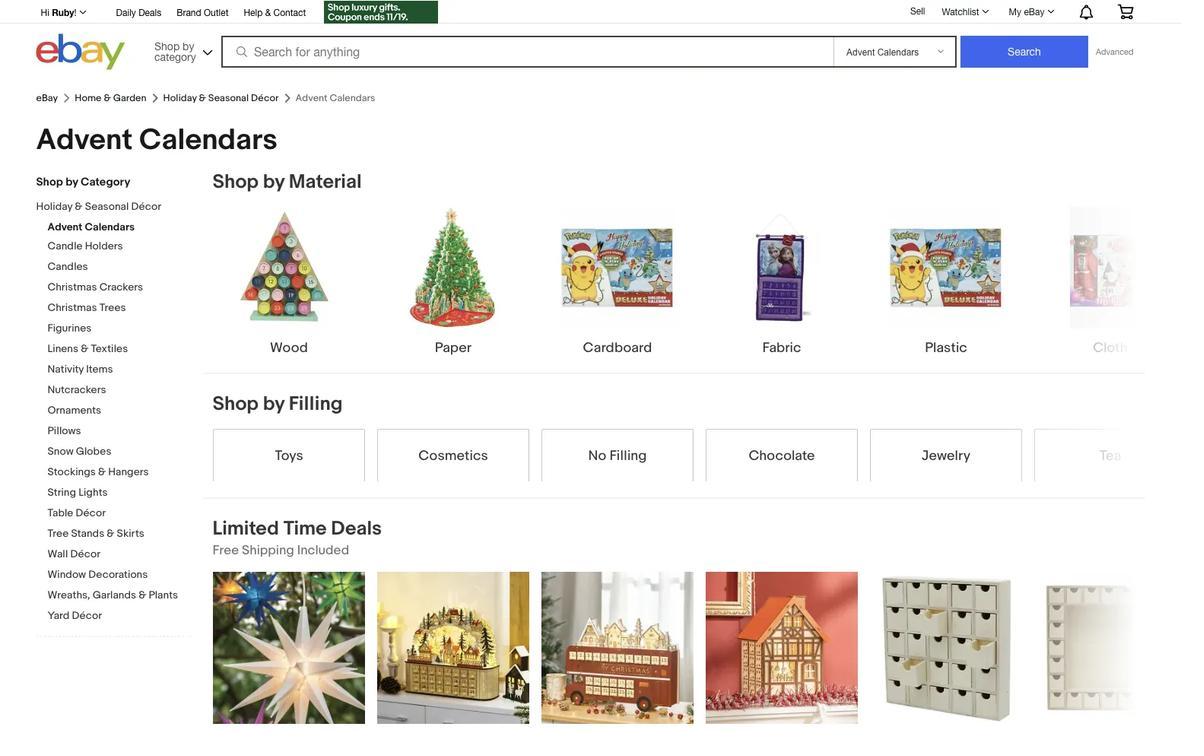 Task type: describe. For each thing, give the bounding box(es) containing it.
hangers
[[108, 466, 149, 479]]

linens
[[48, 343, 78, 356]]

cardboard link
[[541, 207, 693, 357]]

limited time deals free shipping included
[[213, 517, 382, 558]]

christmas trees link
[[48, 302, 192, 316]]

!
[[74, 7, 77, 17]]

no
[[588, 447, 606, 464]]

paper image
[[406, 207, 500, 328]]

daily
[[116, 7, 136, 17]]

& down shop by category dropdown button
[[199, 92, 206, 104]]

my
[[1009, 6, 1022, 17]]

paper link
[[377, 207, 529, 357]]

no filling link
[[541, 429, 693, 482]]

& right linens
[[81, 343, 88, 356]]

window
[[48, 569, 86, 582]]

jewelry link
[[870, 429, 1022, 482]]

wall décor link
[[48, 548, 192, 563]]

calendars inside holiday & seasonal décor advent calendars candle holders candles christmas crackers christmas trees figurines linens & textiles nativity items nutcrackers ornaments pillows snow globes stockings & hangers string lights table décor tree stands & skirts wall décor window decorations wreaths, garlands & plants yard décor
[[85, 221, 135, 234]]

shop by category button
[[148, 34, 216, 67]]

hi
[[41, 7, 49, 17]]

ebay link
[[36, 92, 58, 104]]

wood link
[[213, 207, 365, 357]]

ebay inside account 'navigation'
[[1024, 6, 1045, 17]]

chocolate
[[748, 447, 815, 464]]

lights
[[78, 486, 108, 499]]

shop by category banner
[[32, 0, 1145, 74]]

by for filling
[[263, 392, 284, 416]]

plastic image
[[889, 207, 1003, 328]]

category
[[81, 175, 130, 189]]

& down shop by category at top left
[[75, 200, 83, 213]]

christmas crackers link
[[48, 281, 192, 296]]

cloth
[[1093, 339, 1128, 356]]

home & garden
[[75, 92, 146, 104]]

account navigation
[[32, 0, 1145, 25]]

brand outlet
[[177, 7, 229, 17]]

paper
[[435, 339, 471, 356]]

by for category
[[183, 40, 194, 52]]

outlet
[[204, 7, 229, 17]]

fabric
[[762, 339, 801, 356]]

crackers
[[99, 281, 143, 294]]

contact
[[273, 7, 306, 17]]

cloth image
[[1070, 207, 1150, 328]]

wall
[[48, 548, 68, 561]]

my ebay link
[[1001, 2, 1061, 21]]

hi ruby !
[[41, 7, 77, 17]]

yard
[[48, 610, 69, 623]]

watchlist link
[[934, 2, 996, 21]]

14" led moravian star kits 3d indoor outdoor christmas holiday home advent decor image
[[213, 572, 365, 724]]

0 vertical spatial holiday & seasonal décor link
[[163, 92, 279, 104]]

& down globes
[[98, 466, 106, 479]]

holiday & seasonal décor
[[163, 92, 279, 104]]

stockings
[[48, 466, 96, 479]]

fabric image
[[742, 207, 821, 328]]

nativity items link
[[48, 363, 192, 378]]

pillows link
[[48, 425, 192, 439]]

home & garden link
[[75, 92, 146, 104]]

& left plants
[[139, 589, 146, 602]]

wreaths, garlands & plants link
[[48, 589, 192, 604]]

0 horizontal spatial filling
[[289, 392, 343, 416]]

table décor link
[[48, 507, 192, 521]]

shop by category
[[36, 175, 130, 189]]

tea
[[1099, 447, 1121, 464]]

decorations
[[88, 569, 148, 582]]

garden
[[113, 92, 146, 104]]

1 christmas from the top
[[48, 281, 97, 294]]

main content containing shop by material
[[203, 170, 1181, 733]]

advent inside holiday & seasonal décor advent calendars candle holders candles christmas crackers christmas trees figurines linens & textiles nativity items nutcrackers ornaments pillows snow globes stockings & hangers string lights table décor tree stands & skirts wall décor window decorations wreaths, garlands & plants yard décor
[[48, 221, 82, 234]]

plastic
[[925, 339, 967, 356]]

my ebay
[[1009, 6, 1045, 17]]

ruby
[[52, 7, 74, 17]]

shop by category
[[154, 40, 196, 63]]

holiday & seasonal décor advent calendars candle holders candles christmas crackers christmas trees figurines linens & textiles nativity items nutcrackers ornaments pillows snow globes stockings & hangers string lights table décor tree stands & skirts wall décor window decorations wreaths, garlands & plants yard décor
[[36, 200, 178, 623]]

stands
[[71, 528, 104, 540]]

cardboard
[[583, 339, 652, 356]]

shop for shop by category
[[154, 40, 180, 52]]

1 vertical spatial holiday & seasonal décor link
[[36, 200, 181, 215]]

13 inch christmas advent calendar shadow box-pre assembled w/ removable drawers image
[[1034, 572, 1181, 724]]

free
[[213, 542, 239, 558]]

shop for shop by category
[[36, 175, 63, 189]]

homcom lighted christmas advent calendar, 24 dasys countdown to christmas image
[[377, 572, 529, 724]]

shop for shop by material
[[213, 170, 259, 194]]

shop by material
[[213, 170, 362, 194]]

snow globes link
[[48, 445, 192, 460]]

help
[[244, 7, 263, 17]]

advanced link
[[1088, 37, 1141, 67]]

tea link
[[1034, 429, 1181, 482]]

sell link
[[904, 5, 932, 16]]

your shopping cart image
[[1117, 4, 1135, 19]]

globes
[[76, 445, 111, 458]]

25 drawer wooden advent calendar, diy unfinished storage box, ready to decorate image
[[877, 572, 1015, 724]]



Task type: locate. For each thing, give the bounding box(es) containing it.
0 horizontal spatial holiday
[[36, 200, 72, 213]]

1 horizontal spatial seasonal
[[208, 92, 249, 104]]

brand
[[177, 7, 201, 17]]

24 days countdown to christmas advent calendar,  wooden house w/ drawer, light image
[[706, 572, 858, 724]]

1 vertical spatial deals
[[331, 517, 382, 541]]

shipping
[[242, 542, 294, 558]]

holiday inside holiday & seasonal décor advent calendars candle holders candles christmas crackers christmas trees figurines linens & textiles nativity items nutcrackers ornaments pillows snow globes stockings & hangers string lights table décor tree stands & skirts wall décor window decorations wreaths, garlands & plants yard décor
[[36, 200, 72, 213]]

nutcrackers
[[48, 384, 106, 397]]

by
[[183, 40, 194, 52], [263, 170, 284, 194], [66, 175, 78, 189], [263, 392, 284, 416]]

sell
[[910, 5, 925, 16]]

shop inside shop by category
[[154, 40, 180, 52]]

help & contact link
[[244, 5, 306, 21]]

candles link
[[48, 261, 192, 275]]

holiday for holiday & seasonal décor
[[163, 92, 197, 104]]

ornaments link
[[48, 404, 192, 419]]

holiday down shop by category at top left
[[36, 200, 72, 213]]

plants
[[149, 589, 178, 602]]

fabric link
[[706, 207, 858, 357]]

by left category
[[66, 175, 78, 189]]

1 vertical spatial calendars
[[85, 221, 135, 234]]

None submit
[[961, 36, 1088, 68]]

limited
[[213, 517, 279, 541]]

items
[[86, 363, 113, 376]]

plastic link
[[870, 207, 1022, 357]]

ornaments
[[48, 404, 101, 417]]

shop
[[154, 40, 180, 52], [213, 170, 259, 194], [36, 175, 63, 189], [213, 392, 259, 416]]

& right home
[[104, 92, 111, 104]]

linens & textiles link
[[48, 343, 192, 357]]

figurines link
[[48, 322, 192, 337]]

1 horizontal spatial holiday
[[163, 92, 197, 104]]

trees
[[99, 302, 126, 315]]

wood image
[[235, 207, 343, 328]]

0 vertical spatial holiday
[[163, 92, 197, 104]]

1 vertical spatial filling
[[609, 447, 647, 464]]

holiday & seasonal décor link down category
[[36, 200, 181, 215]]

snow
[[48, 445, 74, 458]]

christmas down candles
[[48, 281, 97, 294]]

ebay
[[1024, 6, 1045, 17], [36, 92, 58, 104]]

toys
[[274, 447, 303, 464]]

0 vertical spatial christmas
[[48, 281, 97, 294]]

by left material
[[263, 170, 284, 194]]

included
[[297, 542, 349, 558]]

0 vertical spatial advent
[[36, 122, 133, 158]]

cosmetics link
[[377, 429, 529, 482]]

& inside account 'navigation'
[[265, 7, 271, 17]]

material
[[289, 170, 362, 194]]

deals right daily
[[139, 7, 161, 17]]

0 vertical spatial filling
[[289, 392, 343, 416]]

advanced
[[1096, 47, 1134, 57]]

filling
[[289, 392, 343, 416], [609, 447, 647, 464]]

table
[[48, 507, 73, 520]]

seasonal
[[208, 92, 249, 104], [85, 200, 129, 213]]

christmas up 'figurines'
[[48, 302, 97, 315]]

calendars down holiday & seasonal décor
[[139, 122, 277, 158]]

garlands
[[93, 589, 136, 602]]

cloth link
[[1034, 207, 1181, 357]]

calendars
[[139, 122, 277, 158], [85, 221, 135, 234]]

1 vertical spatial ebay
[[36, 92, 58, 104]]

nutcrackers link
[[48, 384, 192, 398]]

décor
[[251, 92, 279, 104], [131, 200, 161, 213], [76, 507, 106, 520], [70, 548, 101, 561], [72, 610, 102, 623]]

seasonal inside holiday & seasonal décor advent calendars candle holders candles christmas crackers christmas trees figurines linens & textiles nativity items nutcrackers ornaments pillows snow globes stockings & hangers string lights table décor tree stands & skirts wall décor window decorations wreaths, garlands & plants yard décor
[[85, 200, 129, 213]]

& right help
[[265, 7, 271, 17]]

wood
[[270, 339, 308, 356]]

by inside shop by category
[[183, 40, 194, 52]]

wreaths,
[[48, 589, 90, 602]]

figurines
[[48, 322, 92, 335]]

help & contact
[[244, 7, 306, 17]]

1 vertical spatial holiday
[[36, 200, 72, 213]]

1 vertical spatial christmas
[[48, 302, 97, 315]]

0 horizontal spatial deals
[[139, 7, 161, 17]]

chocolate link
[[706, 429, 858, 482]]

ebay left home
[[36, 92, 58, 104]]

holiday for holiday & seasonal décor advent calendars candle holders candles christmas crackers christmas trees figurines linens & textiles nativity items nutcrackers ornaments pillows snow globes stockings & hangers string lights table décor tree stands & skirts wall décor window decorations wreaths, garlands & plants yard décor
[[36, 200, 72, 213]]

nativity
[[48, 363, 84, 376]]

by down the brand
[[183, 40, 194, 52]]

holders
[[85, 240, 123, 253]]

deals inside limited time deals free shipping included
[[331, 517, 382, 541]]

main content
[[203, 170, 1181, 733]]

cardboard image
[[560, 207, 675, 328]]

seasonal down category
[[85, 200, 129, 213]]

deals up included
[[331, 517, 382, 541]]

1 horizontal spatial filling
[[609, 447, 647, 464]]

tree
[[48, 528, 69, 540]]

&
[[265, 7, 271, 17], [104, 92, 111, 104], [199, 92, 206, 104], [75, 200, 83, 213], [81, 343, 88, 356], [98, 466, 106, 479], [107, 528, 114, 540], [139, 589, 146, 602]]

category
[[154, 50, 196, 63]]

0 horizontal spatial ebay
[[36, 92, 58, 104]]

advent calendars
[[36, 122, 277, 158]]

filling up toys link
[[289, 392, 343, 416]]

stockings & hangers link
[[48, 466, 192, 480]]

filling right no
[[609, 447, 647, 464]]

string
[[48, 486, 76, 499]]

seasonal down shop by category dropdown button
[[208, 92, 249, 104]]

pillows
[[48, 425, 81, 438]]

0 vertical spatial seasonal
[[208, 92, 249, 104]]

by for category
[[66, 175, 78, 189]]

advent up shop by category at top left
[[36, 122, 133, 158]]

seasonal for holiday & seasonal décor
[[208, 92, 249, 104]]

0 vertical spatial deals
[[139, 7, 161, 17]]

1 vertical spatial advent
[[48, 221, 82, 234]]

holiday & seasonal décor link down "category"
[[163, 92, 279, 104]]

& left skirts
[[107, 528, 114, 540]]

get the coupon image
[[324, 1, 438, 24]]

2 christmas from the top
[[48, 302, 97, 315]]

toys link
[[213, 429, 365, 482]]

holiday down "category"
[[163, 92, 197, 104]]

yard décor link
[[48, 610, 192, 624]]

no filling
[[588, 447, 647, 464]]

daily deals
[[116, 7, 161, 17]]

string lights link
[[48, 486, 192, 501]]

by for material
[[263, 170, 284, 194]]

1 horizontal spatial deals
[[331, 517, 382, 541]]

daily deals link
[[116, 5, 161, 21]]

shop for shop by filling
[[213, 392, 259, 416]]

deals inside daily deals link
[[139, 7, 161, 17]]

watchlist
[[942, 6, 979, 17]]

by up toys link
[[263, 392, 284, 416]]

window decorations link
[[48, 569, 192, 583]]

1 horizontal spatial calendars
[[139, 122, 277, 158]]

none submit inside shop by category banner
[[961, 36, 1088, 68]]

cosmetics
[[418, 447, 488, 464]]

tree stands & skirts link
[[48, 528, 192, 542]]

0 horizontal spatial seasonal
[[85, 200, 129, 213]]

0 vertical spatial ebay
[[1024, 6, 1045, 17]]

seasonal for holiday & seasonal décor advent calendars candle holders candles christmas crackers christmas trees figurines linens & textiles nativity items nutcrackers ornaments pillows snow globes stockings & hangers string lights table décor tree stands & skirts wall décor window decorations wreaths, garlands & plants yard décor
[[85, 200, 129, 213]]

0 vertical spatial calendars
[[139, 122, 277, 158]]

time
[[284, 517, 327, 541]]

candle holders link
[[48, 240, 192, 254]]

candles
[[48, 261, 88, 273]]

1 vertical spatial seasonal
[[85, 200, 129, 213]]

1 horizontal spatial ebay
[[1024, 6, 1045, 17]]

0 horizontal spatial calendars
[[85, 221, 135, 234]]

calendars up holders
[[85, 221, 135, 234]]

christmas advent calendar, light up wooden bus decoration w/ village & drawers image
[[541, 572, 693, 724]]

shop by filling
[[213, 392, 343, 416]]

Search for anything text field
[[224, 37, 831, 66]]

advent up the candle
[[48, 221, 82, 234]]

christmas
[[48, 281, 97, 294], [48, 302, 97, 315]]

ebay right my
[[1024, 6, 1045, 17]]

brand outlet link
[[177, 5, 229, 21]]



Task type: vqa. For each thing, say whether or not it's contained in the screenshot.
Candle
yes



